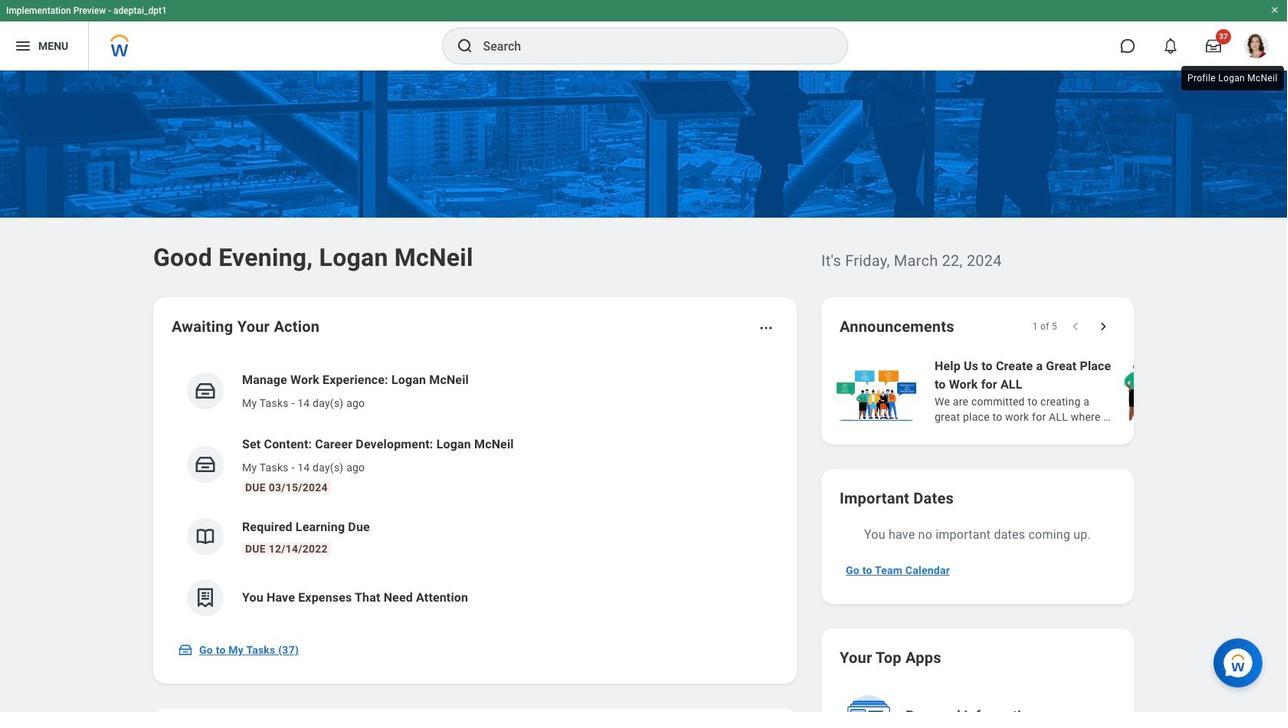 Task type: locate. For each thing, give the bounding box(es) containing it.
chevron left small image
[[1069, 319, 1084, 334]]

status
[[1033, 320, 1058, 333]]

close environment banner image
[[1271, 5, 1280, 15]]

list
[[834, 356, 1288, 426], [172, 359, 779, 629]]

2 vertical spatial inbox image
[[178, 642, 193, 658]]

tooltip
[[1179, 63, 1288, 94]]

main content
[[0, 71, 1288, 712]]

banner
[[0, 0, 1288, 71]]

Search Workday  search field
[[483, 29, 816, 63]]

0 horizontal spatial list
[[172, 359, 779, 629]]

search image
[[456, 37, 474, 55]]

notifications large image
[[1164, 38, 1179, 54]]

1 horizontal spatial list
[[834, 356, 1288, 426]]

inbox image
[[194, 379, 217, 402], [194, 453, 217, 476], [178, 642, 193, 658]]



Task type: describe. For each thing, give the bounding box(es) containing it.
book open image
[[194, 525, 217, 548]]

chevron right small image
[[1096, 319, 1112, 334]]

justify image
[[14, 37, 32, 55]]

0 vertical spatial inbox image
[[194, 379, 217, 402]]

dashboard expenses image
[[194, 586, 217, 609]]

profile logan mcneil image
[[1245, 34, 1270, 61]]

1 vertical spatial inbox image
[[194, 453, 217, 476]]

inbox large image
[[1207, 38, 1222, 54]]

related actions image
[[759, 320, 774, 336]]



